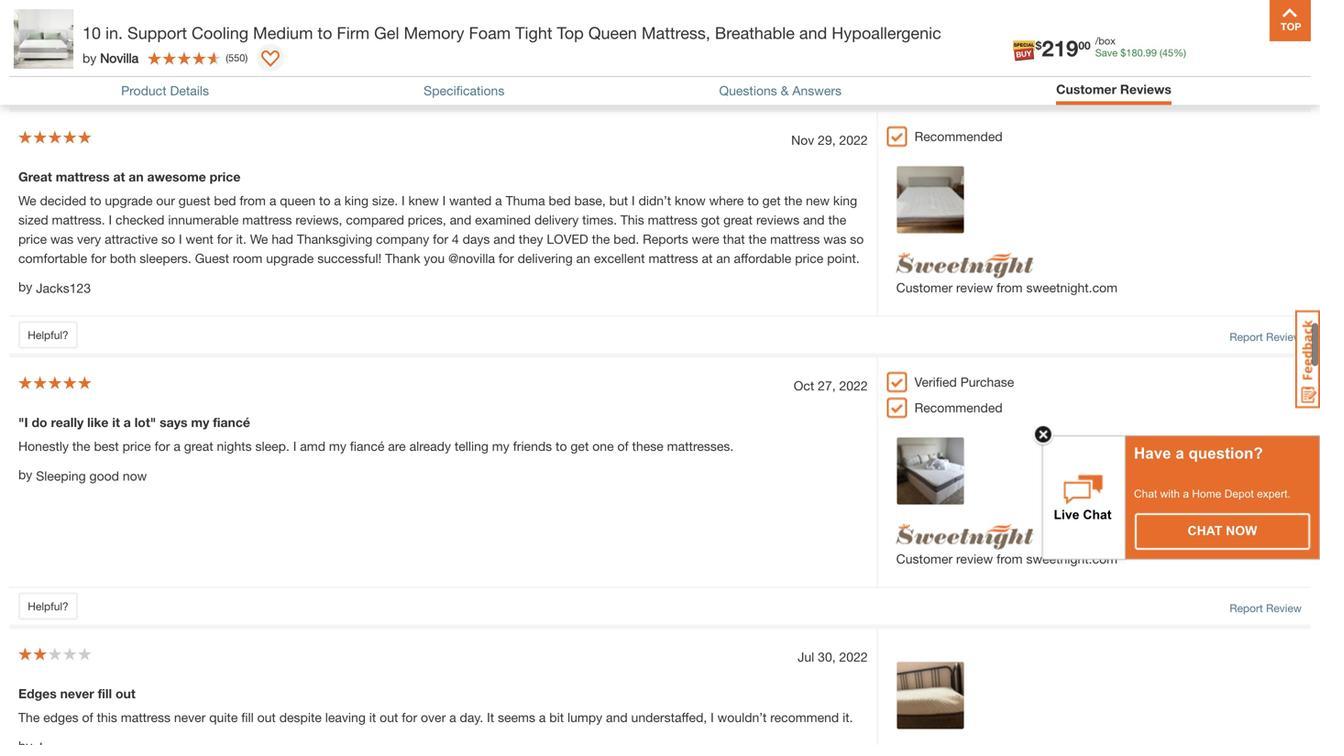 Task type: vqa. For each thing, say whether or not it's contained in the screenshot.
FREE
no



Task type: locate. For each thing, give the bounding box(es) containing it.
by down honestly
[[18, 467, 32, 482]]

1 vertical spatial recommended
[[915, 400, 1003, 416]]

1 vertical spatial never
[[174, 710, 206, 725]]

0 vertical spatial customer
[[1057, 82, 1117, 97]]

these
[[632, 439, 664, 454]]

buy
[[619, 0, 640, 10]]

helpful? button
[[18, 322, 78, 349], [18, 593, 78, 620]]

1 horizontal spatial at
[[702, 251, 713, 266]]

review for verified purchase
[[1267, 602, 1302, 615]]

0 vertical spatial this
[[124, 83, 140, 95]]

customer reviews
[[1057, 82, 1172, 97]]

sized
[[18, 212, 48, 228]]

out right edges
[[116, 686, 136, 702]]

customer for first logo from the bottom of the page
[[897, 552, 953, 567]]

good
[[89, 469, 119, 484]]

telling
[[455, 439, 489, 454]]

great inside "i do really like it a lot" says my fiancé honestly the best price for a great nights sleep. i amd my fiancé are already telling my friends to get one of these mattresses.
[[184, 439, 213, 454]]

one right uneven
[[64, 14, 85, 29]]

and up 4
[[450, 212, 472, 228]]

size.
[[372, 193, 398, 208]]

it. right recommend
[[843, 710, 853, 725]]

customer review from sweetnight.com
[[897, 280, 1118, 295], [897, 552, 1118, 567]]

1 helpful? from the top
[[28, 329, 69, 342]]

%)
[[1174, 47, 1187, 59]]

10 inside the mattress is comfortable but the end is only 8 inches while the rest of mattress is 10 inches. i have to buy another one and then return the uneven one for a refund.
[[503, 0, 518, 10]]

2 helpful? from the top
[[28, 600, 69, 613]]

helpful? down by jacks123 at the top left
[[28, 329, 69, 342]]

get up the reviews
[[763, 193, 781, 208]]

this right the edges
[[97, 710, 117, 725]]

fill
[[98, 686, 112, 702], [241, 710, 254, 725]]

2 helpful? button from the top
[[18, 593, 78, 620]]

of left these
[[618, 439, 629, 454]]

bed up delivery
[[549, 193, 571, 208]]

0 vertical spatial report review
[[1230, 331, 1302, 344]]

0 horizontal spatial bed
[[214, 193, 236, 208]]

memory
[[404, 23, 464, 43]]

quite
[[209, 710, 238, 725]]

1 horizontal spatial 10
[[503, 0, 518, 10]]

to up reviews,
[[319, 193, 331, 208]]

1 report review from the top
[[1230, 331, 1302, 344]]

0 horizontal spatial 10
[[83, 23, 101, 43]]

questions & answers button
[[719, 83, 842, 98], [719, 83, 842, 98]]

another
[[643, 0, 687, 10]]

1 logo image from the top
[[897, 253, 1034, 278]]

comfortable inside the mattress is comfortable but the end is only 8 inches while the rest of mattress is 10 inches. i have to buy another one and then return the uneven one for a refund.
[[109, 0, 178, 10]]

the inside the mattress is comfortable but the end is only 8 inches while the rest of mattress is 10 inches. i have to buy another one and then return the uneven one for a refund.
[[18, 0, 40, 10]]

1 horizontal spatial comfortable
[[109, 0, 178, 10]]

my right telling
[[492, 439, 510, 454]]

0 horizontal spatial fiancé
[[213, 415, 250, 430]]

$ inside /box save $ 180 . 99 ( 45 %)
[[1121, 47, 1126, 59]]

the left best
[[72, 439, 90, 454]]

1 vertical spatial from
[[997, 280, 1023, 295]]

2022 for nov 29, 2022
[[840, 133, 868, 148]]

for inside edges never fill out the edges of this mattress never quite fill out despite leaving it out for over a day. it seems a bit lumpy and understaffed, i wouldn't recommend it.
[[402, 710, 417, 725]]

( inside /box save $ 180 . 99 ( 45 %)
[[1160, 47, 1163, 59]]

price
[[210, 169, 241, 184], [18, 232, 47, 247], [795, 251, 824, 266], [122, 439, 151, 454]]

i left have
[[566, 0, 569, 10]]

1 is from the left
[[97, 0, 106, 10]]

out
[[116, 686, 136, 702], [257, 710, 276, 725], [380, 710, 398, 725]]

2022 for oct 27, 2022
[[840, 378, 868, 394]]

1 was from the left
[[50, 232, 73, 247]]

1 vertical spatial logo image
[[897, 524, 1034, 550]]

this right found
[[124, 83, 140, 95]]

1 vertical spatial customer review from sweetnight.com
[[897, 552, 1118, 567]]

( left )
[[226, 52, 228, 64]]

comfortable up by jacks123 at the top left
[[18, 251, 87, 266]]

helpful? button down by jacks123 at the top left
[[18, 322, 78, 349]]

it inside "i do really like it a lot" says my fiancé honestly the best price for a great nights sleep. i amd my fiancé are already telling my friends to get one of these mattresses.
[[112, 415, 120, 430]]

helpful? for sleeping
[[28, 600, 69, 613]]

my
[[191, 415, 209, 430], [329, 439, 347, 454], [492, 439, 510, 454]]

3 2022 from the top
[[840, 650, 868, 665]]

save
[[1096, 47, 1118, 59]]

2 review from the top
[[1267, 602, 1302, 615]]

0 vertical spatial but
[[182, 0, 201, 10]]

the left rest
[[376, 0, 394, 10]]

1 report review button from the top
[[1230, 329, 1302, 345]]

and down examined
[[494, 232, 515, 247]]

despite
[[279, 710, 322, 725]]

1 horizontal spatial but
[[610, 193, 628, 208]]

chat with a home depot expert.
[[1134, 488, 1291, 500]]

0 vertical spatial one
[[691, 0, 712, 10]]

(
[[1160, 47, 1163, 59], [226, 52, 228, 64]]

get right friends
[[571, 439, 589, 454]]

6
[[87, 83, 93, 95]]

room
[[233, 251, 263, 266]]

for inside the mattress is comfortable but the end is only 8 inches while the rest of mattress is 10 inches. i have to buy another one and then return the uneven one for a refund.
[[88, 14, 104, 29]]

bed
[[214, 193, 236, 208], [549, 193, 571, 208]]

"i do really like it a lot" says my fiancé honestly the best price for a great nights sleep. i amd my fiancé are already telling my friends to get one of these mattresses.
[[18, 415, 734, 454]]

0 horizontal spatial this
[[97, 710, 117, 725]]

0 vertical spatial we
[[18, 193, 36, 208]]

it right like
[[112, 415, 120, 430]]

2022 right 29,
[[840, 133, 868, 148]]

0 horizontal spatial it
[[112, 415, 120, 430]]

king up compared
[[345, 193, 369, 208]]

knew
[[409, 193, 439, 208]]

never left quite
[[174, 710, 206, 725]]

recommended
[[915, 129, 1003, 144], [915, 400, 1003, 416]]

1 horizontal spatial great
[[724, 212, 753, 228]]

0 vertical spatial the
[[18, 0, 40, 10]]

for down the very
[[91, 251, 106, 266]]

and right lumpy
[[606, 710, 628, 725]]

one for the mattress is comfortable but the end is only 8 inches while the rest of mattress is 10 inches. i have to buy another one and then return the uneven one for a refund.
[[64, 14, 85, 29]]

2 report review from the top
[[1230, 602, 1302, 615]]

1 customer review from sweetnight.com from the top
[[897, 280, 1118, 295]]

1 horizontal spatial never
[[174, 710, 206, 725]]

0 horizontal spatial it.
[[236, 232, 247, 247]]

mattress left quite
[[121, 710, 171, 725]]

1 vertical spatial great
[[184, 439, 213, 454]]

0 horizontal spatial king
[[345, 193, 369, 208]]

questions & answers
[[719, 83, 842, 98]]

1 report from the top
[[1230, 331, 1263, 344]]

they
[[519, 232, 543, 247]]

0 vertical spatial sweetnight.com
[[1027, 280, 1118, 295]]

nov
[[792, 133, 815, 148]]

0 horizontal spatial is
[[97, 0, 106, 10]]

1 horizontal spatial so
[[850, 232, 864, 247]]

2 customer review from sweetnight.com from the top
[[897, 552, 1118, 567]]

0 horizontal spatial $
[[1036, 39, 1042, 52]]

logo image
[[897, 253, 1034, 278], [897, 524, 1034, 550]]

by inside by jacks123
[[18, 279, 32, 294]]

upgrade down "had" at the left top of page
[[266, 251, 314, 266]]

the
[[18, 0, 40, 10], [18, 710, 40, 725]]

by
[[18, 42, 32, 58], [83, 50, 97, 65], [18, 279, 32, 294], [18, 467, 32, 482]]

2 vertical spatial of
[[82, 710, 93, 725]]

0 vertical spatial it
[[112, 415, 120, 430]]

0 horizontal spatial was
[[50, 232, 73, 247]]

10 left in.
[[83, 23, 101, 43]]

2 recommended from the top
[[915, 400, 1003, 416]]

out left despite
[[257, 710, 276, 725]]

had
[[272, 232, 293, 247]]

where
[[709, 193, 744, 208]]

jacks123 button
[[36, 279, 91, 298]]

1 vertical spatial review
[[956, 280, 993, 295]]

0 horizontal spatial fill
[[98, 686, 112, 702]]

1 vertical spatial 2022
[[840, 378, 868, 394]]

$ right save
[[1121, 47, 1126, 59]]

1 sweetnight.com from the top
[[1027, 280, 1118, 295]]

2 horizontal spatial is
[[491, 0, 500, 10]]

0 horizontal spatial upgrade
[[105, 193, 153, 208]]

report for verified purchase
[[1230, 602, 1263, 615]]

but inside the great mattress at an awesome price we decided to upgrade our guest bed from a queen to a king size. i knew i wanted a thuma bed base, but i didn't know where to get the new king sized mattress. i checked innumerable mattress reviews, compared prices, and examined delivery times. this mattress got great reviews and the price was very attractive so i went for it. we had thanksgiving company for 4 days and they loved the bed. reports were that the mattress was so comfortable for both sleepers. guest room upgrade successful! thank you @novilla for delivering an excellent mattress at an affordable price point.
[[610, 193, 628, 208]]

2 the from the top
[[18, 710, 40, 725]]

by inside by sleeping good now
[[18, 467, 32, 482]]

product image image
[[14, 9, 73, 69]]

0 vertical spatial from
[[240, 193, 266, 208]]

0 vertical spatial get
[[763, 193, 781, 208]]

of right rest
[[423, 0, 434, 10]]

0 horizontal spatial comfortable
[[18, 251, 87, 266]]

1 vertical spatial one
[[64, 14, 85, 29]]

but
[[182, 0, 201, 10], [610, 193, 628, 208]]

chat now link
[[1136, 514, 1310, 549]]

1 vertical spatial customer
[[897, 280, 953, 295]]

is right end at the left of page
[[251, 0, 260, 10]]

is up foam
[[491, 0, 500, 10]]

novilla
[[100, 50, 139, 65]]

we up the sized
[[18, 193, 36, 208]]

customer reviews button
[[1057, 82, 1172, 100], [1057, 82, 1172, 97]]

for left over
[[402, 710, 417, 725]]

2 vertical spatial from
[[997, 552, 1023, 567]]

i inside edges never fill out the edges of this mattress never quite fill out despite leaving it out for over a day. it seems a bit lumpy and understaffed, i wouldn't recommend it.
[[711, 710, 714, 725]]

1 horizontal spatial was
[[824, 232, 847, 247]]

report review button
[[1230, 329, 1302, 345], [1230, 600, 1302, 617]]

1 horizontal spatial fill
[[241, 710, 254, 725]]

my right amd
[[329, 439, 347, 454]]

1 vertical spatial helpful?
[[28, 600, 69, 613]]

the up uneven
[[18, 0, 40, 10]]

1 review from the top
[[1267, 331, 1302, 344]]

mattress.
[[52, 212, 105, 228]]

thanksgiving
[[297, 232, 373, 247]]

have
[[1134, 445, 1172, 462]]

upgrade up checked
[[105, 193, 153, 208]]

219
[[1042, 35, 1079, 61]]

mattress,
[[642, 23, 711, 43]]

purchase
[[961, 375, 1015, 390]]

1 vertical spatial it.
[[843, 710, 853, 725]]

1 vertical spatial it
[[369, 710, 376, 725]]

1 horizontal spatial is
[[251, 0, 260, 10]]

one right another
[[691, 0, 712, 10]]

by left jacks123
[[18, 279, 32, 294]]

2 2022 from the top
[[840, 378, 868, 394]]

2 sweetnight.com from the top
[[1027, 552, 1118, 567]]

report review button for recommended
[[1230, 329, 1302, 345]]

fiancé left are
[[350, 439, 385, 454]]

top
[[557, 23, 584, 43]]

customer for second logo from the bottom of the page
[[897, 280, 953, 295]]

never up the edges
[[60, 686, 94, 702]]

0 horizontal spatial at
[[113, 169, 125, 184]]

1 horizontal spatial (
[[1160, 47, 1163, 59]]

mattress up decided
[[56, 169, 110, 184]]

1 vertical spatial but
[[610, 193, 628, 208]]

1 helpful? button from the top
[[18, 322, 78, 349]]

helpful
[[175, 83, 205, 95]]

1 bed from the left
[[214, 193, 236, 208]]

bit
[[550, 710, 564, 725]]

compared
[[346, 212, 404, 228]]

bed.
[[614, 232, 639, 247]]

display image
[[262, 50, 280, 69]]

2022
[[840, 133, 868, 148], [840, 378, 868, 394], [840, 650, 868, 665]]

i right knew
[[443, 193, 446, 208]]

sweetnight.com for second logo from the bottom of the page
[[1027, 280, 1118, 295]]

0 horizontal spatial of
[[82, 710, 93, 725]]

0 vertical spatial recommended
[[915, 129, 1003, 144]]

our
[[156, 193, 175, 208]]

6 found this review helpful
[[87, 83, 205, 95]]

report left feedback link image
[[1230, 331, 1263, 344]]

bed up 'innumerable'
[[214, 193, 236, 208]]

1 horizontal spatial it
[[369, 710, 376, 725]]

a left refund. at the top
[[108, 14, 114, 29]]

answers
[[793, 83, 842, 98]]

then
[[741, 0, 766, 10]]

helpful? button up edges
[[18, 593, 78, 620]]

1 horizontal spatial out
[[257, 710, 276, 725]]

( right '99'
[[1160, 47, 1163, 59]]

0 vertical spatial it.
[[236, 232, 247, 247]]

and down the new
[[803, 212, 825, 228]]

0 vertical spatial customer review from sweetnight.com
[[897, 280, 1118, 295]]

0 horizontal spatial so
[[161, 232, 175, 247]]

0 horizontal spatial out
[[116, 686, 136, 702]]

it
[[487, 710, 494, 725]]

1 horizontal spatial of
[[423, 0, 434, 10]]

0 vertical spatial review
[[143, 83, 172, 95]]

friends
[[513, 439, 552, 454]]

queen
[[280, 193, 316, 208]]

1 the from the top
[[18, 0, 40, 10]]

the inside "i do really like it a lot" says my fiancé honestly the best price for a great nights sleep. i amd my fiancé are already telling my friends to get one of these mattresses.
[[72, 439, 90, 454]]

by sleeping good now
[[18, 467, 147, 484]]

the
[[204, 0, 222, 10], [376, 0, 394, 10], [807, 0, 825, 10], [785, 193, 803, 208], [829, 212, 847, 228], [592, 232, 610, 247], [749, 232, 767, 247], [72, 439, 90, 454]]

by for by sleeping good now
[[18, 467, 32, 482]]

1 horizontal spatial bed
[[549, 193, 571, 208]]

so
[[161, 232, 175, 247], [850, 232, 864, 247]]

fiancé up nights
[[213, 415, 250, 430]]

king right the new
[[834, 193, 858, 208]]

$ inside "$ 219 00"
[[1036, 39, 1042, 52]]

but up this
[[610, 193, 628, 208]]

my right the says
[[191, 415, 209, 430]]

missj button
[[36, 42, 69, 61]]

2 report from the top
[[1230, 602, 1263, 615]]

product details
[[121, 83, 209, 98]]

an left the awesome
[[129, 169, 144, 184]]

so up sleepers.
[[161, 232, 175, 247]]

2 is from the left
[[251, 0, 260, 10]]

it. inside the great mattress at an awesome price we decided to upgrade our guest bed from a queen to a king size. i knew i wanted a thuma bed base, but i didn't know where to get the new king sized mattress. i checked innumerable mattress reviews, compared prices, and examined delivery times. this mattress got great reviews and the price was very attractive so i went for it. we had thanksgiving company for 4 days and they loved the bed. reports were that the mattress was so comfortable for both sleepers. guest room upgrade successful! thank you @novilla for delivering an excellent mattress at an affordable price point.
[[236, 232, 247, 247]]

0 vertical spatial at
[[113, 169, 125, 184]]

affordable
[[734, 251, 792, 266]]

customer
[[1057, 82, 1117, 97], [897, 280, 953, 295], [897, 552, 953, 567]]

1 vertical spatial get
[[571, 439, 589, 454]]

comfortable
[[109, 0, 178, 10], [18, 251, 87, 266]]

depot
[[1225, 488, 1254, 500]]

great down the says
[[184, 439, 213, 454]]

0 vertical spatial 10
[[503, 0, 518, 10]]

was
[[50, 232, 73, 247], [824, 232, 847, 247]]

the down edges
[[18, 710, 40, 725]]

0 vertical spatial 2022
[[840, 133, 868, 148]]

jul 30, 2022
[[798, 650, 868, 665]]

45
[[1163, 47, 1174, 59]]

0 vertical spatial of
[[423, 0, 434, 10]]

this
[[124, 83, 140, 95], [97, 710, 117, 725]]

0 vertical spatial helpful? button
[[18, 322, 78, 349]]

but up cooling
[[182, 0, 201, 10]]

2 vertical spatial review
[[956, 552, 993, 567]]

an down the 'that' on the top of the page
[[717, 251, 731, 266]]

amd
[[300, 439, 326, 454]]

for left in.
[[88, 14, 104, 29]]

price down lot"
[[122, 439, 151, 454]]

by left missj
[[18, 42, 32, 58]]

out right leaving
[[380, 710, 398, 725]]

8
[[291, 0, 299, 10]]

0 vertical spatial review
[[1267, 331, 1302, 344]]

0 vertical spatial great
[[724, 212, 753, 228]]

2022 right the 27,
[[840, 378, 868, 394]]

jul
[[798, 650, 815, 665]]

one for "i do really like it a lot" says my fiancé honestly the best price for a great nights sleep. i amd my fiancé are already telling my friends to get one of these mattresses.
[[593, 439, 614, 454]]

3 is from the left
[[491, 0, 500, 10]]

return
[[770, 0, 803, 10]]

1 vertical spatial helpful? button
[[18, 593, 78, 620]]

1 so from the left
[[161, 232, 175, 247]]

of inside the mattress is comfortable but the end is only 8 inches while the rest of mattress is 10 inches. i have to buy another one and then return the uneven one for a refund.
[[423, 0, 434, 10]]

1 vertical spatial report review button
[[1230, 600, 1302, 617]]

1 vertical spatial the
[[18, 710, 40, 725]]

1 vertical spatial comfortable
[[18, 251, 87, 266]]

do
[[32, 415, 47, 430]]

comfortable inside the great mattress at an awesome price we decided to upgrade our guest bed from a queen to a king size. i knew i wanted a thuma bed base, but i didn't know where to get the new king sized mattress. i checked innumerable mattress reviews, compared prices, and examined delivery times. this mattress got great reviews and the price was very attractive so i went for it. we had thanksgiving company for 4 days and they loved the bed. reports were that the mattress was so comfortable for both sleepers. guest room upgrade successful! thank you @novilla for delivering an excellent mattress at an affordable price point.
[[18, 251, 87, 266]]

0 vertical spatial logo image
[[897, 253, 1034, 278]]

have a question?
[[1134, 445, 1263, 462]]

one inside "i do really like it a lot" says my fiancé honestly the best price for a great nights sleep. i amd my fiancé are already telling my friends to get one of these mattresses.
[[593, 439, 614, 454]]

2022 right '30,'
[[840, 650, 868, 665]]

by inside by missj
[[18, 42, 32, 58]]

for down the says
[[155, 439, 170, 454]]

1 2022 from the top
[[840, 133, 868, 148]]

i inside the mattress is comfortable but the end is only 8 inches while the rest of mattress is 10 inches. i have to buy another one and then return the uneven one for a refund.
[[566, 0, 569, 10]]

0 vertical spatial fiancé
[[213, 415, 250, 430]]

sleeping good now button
[[36, 467, 147, 486]]

1 vertical spatial report
[[1230, 602, 1263, 615]]

"i
[[18, 415, 28, 430]]

a inside the mattress is comfortable but the end is only 8 inches while the rest of mattress is 10 inches. i have to buy another one and then return the uneven one for a refund.
[[108, 14, 114, 29]]

helpful? up edges
[[28, 600, 69, 613]]

1 vertical spatial review
[[1267, 602, 1302, 615]]

oct
[[794, 378, 815, 394]]

$ left 00
[[1036, 39, 1042, 52]]

i right size.
[[402, 193, 405, 208]]

helpful? for jacks123
[[28, 329, 69, 342]]

helpful? button for sleeping
[[18, 593, 78, 620]]

1 vertical spatial fiancé
[[350, 439, 385, 454]]

i left amd
[[293, 439, 297, 454]]

never
[[60, 686, 94, 702], [174, 710, 206, 725]]

0 horizontal spatial one
[[64, 14, 85, 29]]

a left day.
[[449, 710, 456, 725]]

from inside the great mattress at an awesome price we decided to upgrade our guest bed from a queen to a king size. i knew i wanted a thuma bed base, but i didn't know where to get the new king sized mattress. i checked innumerable mattress reviews, compared prices, and examined delivery times. this mattress got great reviews and the price was very attractive so i went for it. we had thanksgiving company for 4 days and they loved the bed. reports were that the mattress was so comfortable for both sleepers. guest room upgrade successful! thank you @novilla for delivering an excellent mattress at an affordable price point.
[[240, 193, 266, 208]]

i left wouldn't on the bottom right of the page
[[711, 710, 714, 725]]

delivery
[[535, 212, 579, 228]]

0 vertical spatial report review button
[[1230, 329, 1302, 345]]

0 horizontal spatial never
[[60, 686, 94, 702]]

very
[[77, 232, 101, 247]]

at up checked
[[113, 169, 125, 184]]

to right friends
[[556, 439, 567, 454]]

end
[[226, 0, 248, 10]]

i inside "i do really like it a lot" says my fiancé honestly the best price for a great nights sleep. i amd my fiancé are already telling my friends to get one of these mattresses.
[[293, 439, 297, 454]]

2 report review button from the top
[[1230, 600, 1302, 617]]

of right the edges
[[82, 710, 93, 725]]

2 was from the left
[[824, 232, 847, 247]]

it right leaving
[[369, 710, 376, 725]]

a down the says
[[174, 439, 181, 454]]

at down were
[[702, 251, 713, 266]]

review for recommended
[[1267, 331, 1302, 344]]

over
[[421, 710, 446, 725]]

2 horizontal spatial of
[[618, 439, 629, 454]]



Task type: describe. For each thing, give the bounding box(es) containing it.
top button
[[1270, 0, 1311, 41]]

from for second logo from the bottom of the page
[[997, 280, 1023, 295]]

hypoallergenic
[[832, 23, 942, 43]]

found
[[96, 83, 122, 95]]

loved
[[547, 232, 589, 247]]

a left lot"
[[124, 415, 131, 430]]

didn't
[[639, 193, 671, 208]]

mattress up foam
[[437, 0, 487, 10]]

sweetnight.com for first logo from the bottom of the page
[[1027, 552, 1118, 567]]

a up examined
[[495, 193, 502, 208]]

0 horizontal spatial we
[[18, 193, 36, 208]]

mattress down reports
[[649, 251, 698, 266]]

the down the new
[[829, 212, 847, 228]]

/box save $ 180 . 99 ( 45 %)
[[1096, 35, 1187, 59]]

but inside the mattress is comfortable but the end is only 8 inches while the rest of mattress is 10 inches. i have to buy another one and then return the uneven one for a refund.
[[182, 0, 201, 10]]

1 horizontal spatial this
[[124, 83, 140, 95]]

i left went
[[179, 232, 182, 247]]

while
[[343, 0, 372, 10]]

great mattress at an awesome price we decided to upgrade our guest bed from a queen to a king size. i knew i wanted a thuma bed base, but i didn't know where to get the new king sized mattress. i checked innumerable mattress reviews, compared prices, and examined delivery times. this mattress got great reviews and the price was very attractive so i went for it. we had thanksgiving company for 4 days and they loved the bed. reports were that the mattress was so comfortable for both sleepers. guest room upgrade successful! thank you @novilla for delivering an excellent mattress at an affordable price point.
[[18, 169, 864, 266]]

details
[[170, 83, 209, 98]]

1 horizontal spatial we
[[250, 232, 268, 247]]

reviews,
[[296, 212, 342, 228]]

get inside "i do really like it a lot" says my fiancé honestly the best price for a great nights sleep. i amd my fiancé are already telling my friends to get one of these mattresses.
[[571, 439, 589, 454]]

questions
[[719, 83, 777, 98]]

that
[[723, 232, 745, 247]]

1 recommended from the top
[[915, 129, 1003, 144]]

you
[[424, 251, 445, 266]]

sleeping
[[36, 469, 86, 484]]

report for recommended
[[1230, 331, 1263, 344]]

refund.
[[118, 14, 158, 29]]

feedback link image
[[1296, 310, 1321, 409]]

to down "inches"
[[318, 23, 332, 43]]

2 horizontal spatial an
[[717, 251, 731, 266]]

2 so from the left
[[850, 232, 864, 247]]

now
[[123, 469, 147, 484]]

edges
[[43, 710, 79, 725]]

in.
[[105, 23, 123, 43]]

wouldn't
[[718, 710, 767, 725]]

mattress up "had" at the left top of page
[[242, 212, 292, 228]]

by novilla
[[83, 50, 139, 65]]

from for first logo from the bottom of the page
[[997, 552, 1023, 567]]

with
[[1161, 488, 1180, 500]]

really
[[51, 415, 84, 430]]

cooling
[[192, 23, 249, 43]]

day.
[[460, 710, 483, 725]]

delivering
[[518, 251, 573, 266]]

2022 for jul 30, 2022
[[840, 650, 868, 665]]

a left bit
[[539, 710, 546, 725]]

@novilla
[[449, 251, 495, 266]]

best
[[94, 439, 119, 454]]

mattress up reports
[[648, 212, 698, 228]]

chat now
[[1188, 524, 1258, 538]]

price down the sized
[[18, 232, 47, 247]]

mattress up uneven
[[43, 0, 93, 10]]

it. inside edges never fill out the edges of this mattress never quite fill out despite leaving it out for over a day. it seems a bit lumpy and understaffed, i wouldn't recommend it.
[[843, 710, 853, 725]]

uneven
[[18, 14, 60, 29]]

1 vertical spatial fill
[[241, 710, 254, 725]]

1 horizontal spatial an
[[576, 251, 590, 266]]

base,
[[575, 193, 606, 208]]

for left 4
[[433, 232, 448, 247]]

review for second logo from the bottom of the page
[[956, 280, 993, 295]]

the left end at the left of page
[[204, 0, 222, 10]]

for right @novilla
[[499, 251, 514, 266]]

great
[[18, 169, 52, 184]]

guest
[[195, 251, 229, 266]]

by for by missj
[[18, 42, 32, 58]]

0 horizontal spatial an
[[129, 169, 144, 184]]

it inside edges never fill out the edges of this mattress never quite fill out despite leaving it out for over a day. it seems a bit lumpy and understaffed, i wouldn't recommend it.
[[369, 710, 376, 725]]

a right 'with' in the right of the page
[[1183, 488, 1189, 500]]

chat
[[1188, 524, 1223, 538]]

2 logo image from the top
[[897, 524, 1034, 550]]

.
[[1143, 47, 1146, 59]]

decided
[[40, 193, 86, 208]]

to right where
[[748, 193, 759, 208]]

lot"
[[135, 415, 156, 430]]

a left queen
[[269, 193, 276, 208]]

days
[[463, 232, 490, 247]]

tight
[[516, 23, 553, 43]]

inches
[[302, 0, 339, 10]]

missj
[[36, 44, 69, 59]]

to inside "i do really like it a lot" says my fiancé honestly the best price for a great nights sleep. i amd my fiancé are already telling my friends to get one of these mattresses.
[[556, 439, 567, 454]]

report review for verified purchase
[[1230, 602, 1302, 615]]

by for by jacks123
[[18, 279, 32, 294]]

were
[[692, 232, 720, 247]]

180
[[1126, 47, 1143, 59]]

2 king from the left
[[834, 193, 858, 208]]

price left the point.
[[795, 251, 824, 266]]

examined
[[475, 212, 531, 228]]

have
[[573, 0, 600, 10]]

of inside "i do really like it a lot" says my fiancé honestly the best price for a great nights sleep. i amd my fiancé are already telling my friends to get one of these mattresses.
[[618, 439, 629, 454]]

point.
[[827, 251, 860, 266]]

awesome
[[147, 169, 206, 184]]

0 vertical spatial never
[[60, 686, 94, 702]]

and inside edges never fill out the edges of this mattress never quite fill out despite leaving it out for over a day. it seems a bit lumpy and understaffed, i wouldn't recommend it.
[[606, 710, 628, 725]]

of inside edges never fill out the edges of this mattress never quite fill out despite leaving it out for over a day. it seems a bit lumpy and understaffed, i wouldn't recommend it.
[[82, 710, 93, 725]]

recommend
[[771, 710, 839, 725]]

now
[[1226, 524, 1258, 538]]

&
[[781, 83, 789, 98]]

mattresses.
[[667, 439, 734, 454]]

1 horizontal spatial my
[[329, 439, 347, 454]]

1 horizontal spatial upgrade
[[266, 251, 314, 266]]

by jacks123
[[18, 279, 91, 296]]

nov 29, 2022
[[792, 133, 868, 148]]

nights
[[217, 439, 252, 454]]

report review for recommended
[[1230, 331, 1302, 344]]

review for first logo from the bottom of the page
[[956, 552, 993, 567]]

the down the times. on the left
[[592, 232, 610, 247]]

expert.
[[1257, 488, 1291, 500]]

mattress inside edges never fill out the edges of this mattress never quite fill out despite leaving it out for over a day. it seems a bit lumpy and understaffed, i wouldn't recommend it.
[[121, 710, 171, 725]]

says
[[160, 415, 188, 430]]

a up reviews,
[[334, 193, 341, 208]]

0 vertical spatial upgrade
[[105, 193, 153, 208]]

understaffed,
[[631, 710, 707, 725]]

the up affordable
[[749, 232, 767, 247]]

sleepers.
[[140, 251, 191, 266]]

and inside the mattress is comfortable but the end is only 8 inches while the rest of mattress is 10 inches. i have to buy another one and then return the uneven one for a refund.
[[716, 0, 737, 10]]

times.
[[582, 212, 617, 228]]

and down return on the right
[[800, 23, 827, 43]]

to up mattress.
[[90, 193, 101, 208]]

the inside edges never fill out the edges of this mattress never quite fill out despite leaving it out for over a day. it seems a bit lumpy and understaffed, i wouldn't recommend it.
[[18, 710, 40, 725]]

2 bed from the left
[[549, 193, 571, 208]]

2 horizontal spatial out
[[380, 710, 398, 725]]

for up guest
[[217, 232, 233, 247]]

0 vertical spatial fill
[[98, 686, 112, 702]]

both
[[110, 251, 136, 266]]

1 vertical spatial at
[[702, 251, 713, 266]]

company
[[376, 232, 429, 247]]

to inside the mattress is comfortable but the end is only 8 inches while the rest of mattress is 10 inches. i have to buy another one and then return the uneven one for a refund.
[[604, 0, 615, 10]]

product
[[121, 83, 167, 98]]

this inside edges never fill out the edges of this mattress never quite fill out despite leaving it out for over a day. it seems a bit lumpy and understaffed, i wouldn't recommend it.
[[97, 710, 117, 725]]

by for by novilla
[[83, 50, 97, 65]]

the left the new
[[785, 193, 803, 208]]

report review button for verified purchase
[[1230, 600, 1302, 617]]

the right return on the right
[[807, 0, 825, 10]]

price inside "i do really like it a lot" says my fiancé honestly the best price for a great nights sleep. i amd my fiancé are already telling my friends to get one of these mattresses.
[[122, 439, 151, 454]]

gel
[[374, 23, 399, 43]]

jacks123
[[36, 281, 91, 296]]

queen
[[589, 23, 637, 43]]

a right have
[[1176, 445, 1185, 462]]

i up attractive
[[109, 212, 112, 228]]

99
[[1146, 47, 1157, 59]]

home
[[1192, 488, 1222, 500]]

firm
[[337, 23, 370, 43]]

2 horizontal spatial my
[[492, 439, 510, 454]]

price up guest
[[210, 169, 241, 184]]

/box
[[1096, 35, 1116, 47]]

attractive
[[105, 232, 158, 247]]

0 horizontal spatial my
[[191, 415, 209, 430]]

mattress down the reviews
[[770, 232, 820, 247]]

got
[[701, 212, 720, 228]]

foam
[[469, 23, 511, 43]]

0 horizontal spatial (
[[226, 52, 228, 64]]

went
[[186, 232, 214, 247]]

edges never fill out the edges of this mattress never quite fill out despite leaving it out for over a day. it seems a bit lumpy and understaffed, i wouldn't recommend it.
[[18, 686, 853, 725]]

lumpy
[[568, 710, 603, 725]]

1 horizontal spatial fiancé
[[350, 439, 385, 454]]

oct 27, 2022
[[794, 378, 868, 394]]

for inside "i do really like it a lot" says my fiancé honestly the best price for a great nights sleep. i amd my fiancé are already telling my friends to get one of these mattresses.
[[155, 439, 170, 454]]

get inside the great mattress at an awesome price we decided to upgrade our guest bed from a queen to a king size. i knew i wanted a thuma bed base, but i didn't know where to get the new king sized mattress. i checked innumerable mattress reviews, compared prices, and examined delivery times. this mattress got great reviews and the price was very attractive so i went for it. we had thanksgiving company for 4 days and they loved the bed. reports were that the mattress was so comfortable for both sleepers. guest room upgrade successful! thank you @novilla for delivering an excellent mattress at an affordable price point.
[[763, 193, 781, 208]]

i up this
[[632, 193, 635, 208]]

edges
[[18, 686, 57, 702]]

chat
[[1134, 488, 1158, 500]]

helpful? button for jacks123
[[18, 322, 78, 349]]

1 king from the left
[[345, 193, 369, 208]]

great inside the great mattress at an awesome price we decided to upgrade our guest bed from a queen to a king size. i knew i wanted a thuma bed base, but i didn't know where to get the new king sized mattress. i checked innumerable mattress reviews, compared prices, and examined delivery times. this mattress got great reviews and the price was very attractive so i went for it. we had thanksgiving company for 4 days and they loved the bed. reports were that the mattress was so comfortable for both sleepers. guest room upgrade successful! thank you @novilla for delivering an excellent mattress at an affordable price point.
[[724, 212, 753, 228]]

this
[[621, 212, 644, 228]]



